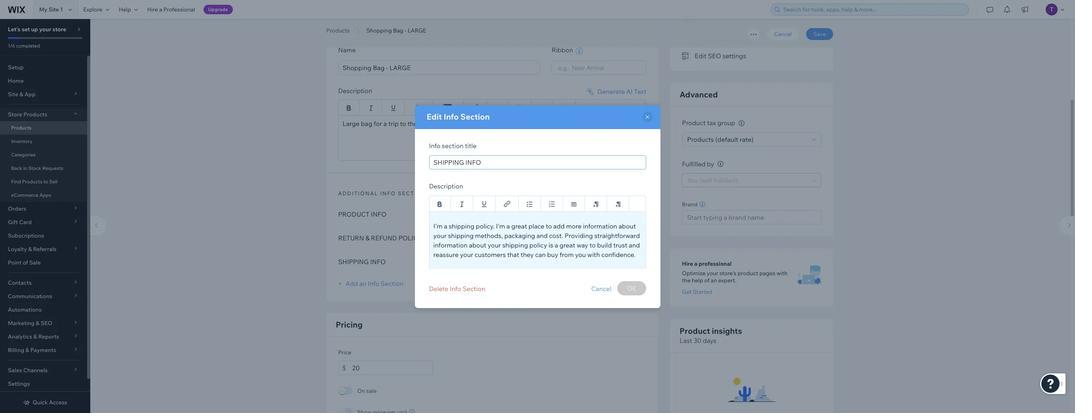 Task type: describe. For each thing, give the bounding box(es) containing it.
section for delete info section
[[463, 285, 485, 292]]

product inside button
[[734, 36, 757, 44]]

section down shipping info
[[381, 279, 403, 287]]

1 vertical spatial information
[[433, 241, 468, 249]]

store
[[8, 111, 22, 118]]

hire for hire a professional
[[682, 260, 693, 267]]

get started
[[682, 288, 712, 296]]

1 vertical spatial shipping
[[448, 231, 474, 239]]

more
[[566, 222, 582, 230]]

help button
[[114, 0, 142, 19]]

additional
[[338, 190, 378, 196]]

pricing
[[336, 319, 363, 329]]

promote coupon image
[[682, 21, 690, 28]]

8"
[[464, 210, 470, 218]]

product for insights
[[680, 326, 710, 336]]

info for shipping info
[[370, 258, 386, 266]]

add an info section
[[344, 279, 403, 287]]

seo
[[708, 52, 721, 60]]

methods,
[[475, 231, 503, 239]]

grocery
[[419, 119, 442, 127]]

store
[[52, 26, 66, 33]]

info tooltip image
[[718, 161, 724, 167]]

$
[[342, 364, 346, 372]]

settings
[[723, 52, 746, 60]]

section
[[442, 142, 464, 149]]

your inside optimize your store's product pages with the help of an expert.
[[707, 270, 718, 277]]

customers
[[475, 250, 506, 258]]

edit for edit seo settings
[[695, 52, 706, 60]]

cotton
[[486, 210, 506, 218]]

apps
[[39, 192, 51, 198]]

form containing advanced
[[86, 0, 1075, 413]]

product insights last 30 days
[[680, 326, 742, 345]]

upgrade
[[208, 6, 228, 12]]

an inside optimize your store's product pages with the help of an expert.
[[711, 277, 717, 284]]

shipping
[[338, 258, 369, 266]]

find products to sell link
[[0, 175, 87, 188]]

can
[[535, 250, 546, 258]]

home link
[[0, 74, 87, 88]]

find products to sell
[[11, 179, 57, 185]]

refunds
[[460, 234, 491, 242]]

0 vertical spatial great
[[511, 222, 527, 230]]

products up inventory
[[11, 125, 31, 131]]

days
[[703, 337, 717, 345]]

point of sale link
[[0, 256, 87, 269]]

your left no
[[433, 231, 447, 239]]

bag
[[361, 119, 372, 127]]

add an info section link
[[338, 279, 403, 287]]

the for grocery
[[408, 119, 417, 127]]

place
[[528, 222, 544, 230]]

that
[[507, 250, 519, 258]]

sections
[[398, 190, 431, 196]]

(self
[[700, 176, 712, 184]]

generate
[[597, 87, 625, 95]]

0 horizontal spatial cancel button
[[591, 281, 611, 296]]

section for edit info section
[[460, 111, 490, 121]]

i'm a shipping policy. i'm a great place to add more information about your shipping methods, packaging and cost. providing straightforward information about your shipping policy is a great way to build trust and reassure your customers that they can buy from you with confidence.
[[433, 222, 640, 258]]

requests
[[42, 165, 63, 171]]

ecommerce
[[11, 192, 38, 198]]

point
[[8, 259, 22, 266]]

get
[[682, 288, 692, 296]]

professional
[[163, 6, 195, 13]]

to right way
[[590, 241, 596, 249]]

your inside sidebar element
[[39, 26, 51, 33]]

edit seo settings button
[[682, 50, 746, 62]]

info tooltip image
[[739, 120, 745, 126]]

delete info section button
[[429, 281, 485, 296]]

info for additional
[[380, 190, 396, 196]]

&
[[365, 234, 370, 242]]

professional
[[699, 260, 732, 267]]

help
[[692, 277, 703, 284]]

back in stock requests
[[11, 165, 63, 171]]

categories link
[[0, 148, 87, 162]]

tax
[[707, 119, 716, 127]]

store!
[[443, 119, 460, 127]]

products inside popup button
[[23, 111, 47, 118]]

0 horizontal spatial and
[[537, 231, 548, 239]]

packaging
[[504, 231, 535, 239]]

0 vertical spatial products link
[[322, 27, 354, 34]]

products down product tax group on the right of the page
[[687, 135, 714, 143]]

hire a professional
[[682, 260, 732, 267]]

trust
[[613, 241, 627, 249]]

Search for tools, apps, help & more... field
[[781, 4, 966, 15]]

product for tax
[[682, 119, 706, 127]]

1 vertical spatial and
[[629, 241, 640, 249]]

by
[[707, 160, 714, 168]]

info for product info
[[371, 210, 386, 218]]

expert.
[[718, 277, 736, 284]]

Start typing a brand name field
[[685, 211, 819, 224]]

sale
[[29, 259, 41, 266]]

2 vertical spatial shipping
[[502, 241, 528, 249]]

my
[[39, 6, 47, 13]]

site
[[49, 6, 59, 13]]

let's
[[8, 26, 20, 33]]

Add a product name text field
[[338, 60, 540, 75]]

access
[[49, 399, 67, 406]]

product
[[338, 210, 369, 218]]

straightforward
[[594, 231, 640, 239]]

on
[[357, 387, 365, 394]]

cancel button inside form
[[767, 28, 799, 40]]

1/6
[[8, 43, 15, 49]]

coupon
[[716, 20, 738, 28]]

get started link
[[682, 288, 712, 296]]

seo settings image
[[682, 53, 690, 60]]

you (self fulfilled)
[[687, 176, 738, 184]]

product info
[[338, 210, 386, 218]]

info inside button
[[450, 285, 461, 292]]

this
[[722, 36, 732, 44]]

no
[[449, 234, 459, 242]]

1 i'm from the left
[[433, 222, 442, 230]]

info right grocery
[[444, 111, 459, 121]]

inventory
[[11, 138, 32, 144]]

delete
[[429, 285, 448, 292]]

my site 1
[[39, 6, 63, 13]]

products inside 'link'
[[22, 179, 42, 185]]

product inside optimize your store's product pages with the help of an expert.
[[738, 270, 758, 277]]

-
[[405, 27, 406, 34]]

bag
[[393, 27, 403, 34]]

to inside 'link'
[[43, 179, 48, 185]]

explore
[[83, 6, 103, 13]]

rate)
[[740, 135, 754, 143]]

brand
[[682, 201, 698, 208]]

ai
[[626, 87, 633, 95]]

of inside optimize your store's product pages with the help of an expert.
[[704, 277, 710, 284]]



Task type: locate. For each thing, give the bounding box(es) containing it.
pages
[[759, 270, 775, 277]]

of inside sidebar element
[[23, 259, 28, 266]]

with
[[587, 250, 600, 258], [777, 270, 788, 277]]

set
[[22, 26, 30, 33]]

large bag for a trip to the grocery store!
[[343, 119, 460, 127]]

1 horizontal spatial the
[[682, 277, 691, 284]]

find
[[11, 179, 21, 185]]

1 horizontal spatial an
[[711, 277, 717, 284]]

1 vertical spatial with
[[777, 270, 788, 277]]

1 horizontal spatial info
[[380, 190, 396, 196]]

0 horizontal spatial i'm
[[433, 222, 442, 230]]

group
[[717, 119, 735, 127]]

store products button
[[0, 108, 87, 121]]

bag
[[471, 210, 485, 218]]

0 vertical spatial edit
[[695, 52, 706, 60]]

0 vertical spatial of
[[23, 259, 28, 266]]

1 horizontal spatial and
[[629, 241, 640, 249]]

1 vertical spatial false text field
[[429, 211, 646, 269]]

cancel button left ok button
[[591, 281, 611, 296]]

title
[[465, 142, 477, 149]]

basic info
[[338, 26, 375, 32]]

a
[[159, 6, 162, 13], [383, 119, 387, 127], [444, 222, 447, 230], [506, 222, 510, 230], [555, 241, 558, 249], [694, 260, 698, 267]]

about
[[619, 222, 636, 230], [469, 241, 486, 249]]

section inside button
[[463, 285, 485, 292]]

about up straightforward
[[619, 222, 636, 230]]

1 vertical spatial of
[[704, 277, 710, 284]]

1 vertical spatial about
[[469, 241, 486, 249]]

promote this product button
[[682, 34, 757, 46]]

products link up name
[[322, 27, 354, 34]]

products link
[[322, 27, 354, 34], [0, 121, 87, 135]]

1 vertical spatial great
[[560, 241, 575, 249]]

cancel
[[774, 30, 792, 38], [591, 285, 611, 292]]

add
[[553, 222, 565, 230]]

optimize
[[682, 270, 706, 277]]

0 horizontal spatial hire
[[147, 6, 158, 13]]

upgrade button
[[203, 5, 233, 14]]

1 horizontal spatial with
[[777, 270, 788, 277]]

0 horizontal spatial edit
[[427, 111, 442, 121]]

promote this product
[[695, 36, 757, 44]]

additional info sections
[[338, 190, 431, 196]]

policy
[[529, 241, 547, 249]]

info right basic
[[360, 26, 375, 32]]

1 horizontal spatial edit
[[695, 52, 706, 60]]

home
[[8, 77, 24, 84]]

1 vertical spatial cancel
[[591, 285, 611, 292]]

false text field containing i'm a shipping policy. i'm a great place to add more information about your shipping methods, packaging and cost. providing straightforward information about your shipping policy is a great way to build trust and reassure your customers that they can buy from you with confidence.
[[429, 211, 646, 269]]

cancel button left save button
[[767, 28, 799, 40]]

setup
[[8, 64, 24, 71]]

and right trust
[[629, 241, 640, 249]]

reassure
[[433, 250, 459, 258]]

in
[[23, 165, 27, 171]]

your up customers
[[488, 241, 501, 249]]

1 vertical spatial info
[[370, 258, 386, 266]]

0 vertical spatial about
[[619, 222, 636, 230]]

the inside optimize your store's product pages with the help of an expert.
[[682, 277, 691, 284]]

ecommerce apps
[[11, 192, 51, 198]]

great up packaging
[[511, 222, 527, 230]]

a inside 'hire a professional' link
[[159, 6, 162, 13]]

0 horizontal spatial of
[[23, 259, 28, 266]]

0 vertical spatial product
[[682, 119, 706, 127]]

the left grocery
[[408, 119, 417, 127]]

about down methods,
[[469, 241, 486, 249]]

1 horizontal spatial hire
[[682, 260, 693, 267]]

sidebar element
[[0, 19, 90, 413]]

i'm
[[433, 222, 442, 230], [496, 222, 505, 230]]

1
[[60, 6, 63, 13]]

information up reassure
[[433, 241, 468, 249]]

the
[[408, 119, 417, 127], [682, 277, 691, 284]]

last
[[680, 337, 692, 345]]

1 vertical spatial info
[[380, 190, 396, 196]]

settings
[[8, 380, 30, 387]]

1 horizontal spatial products link
[[322, 27, 354, 34]]

product up the 30 at the right of page
[[680, 326, 710, 336]]

info inside form
[[368, 279, 379, 287]]

info down additional info sections
[[371, 210, 386, 218]]

12" x 8" bag  cotton  natural flavors
[[449, 210, 551, 218]]

stock
[[28, 165, 41, 171]]

ok
[[627, 284, 637, 292]]

product left pages
[[738, 270, 758, 277]]

0 vertical spatial false text field
[[338, 115, 646, 161]]

description
[[338, 87, 372, 94], [429, 182, 463, 190]]

0 vertical spatial with
[[587, 250, 600, 258]]

edit inside 'button'
[[695, 52, 706, 60]]

products right store
[[23, 111, 47, 118]]

description up 12"
[[429, 182, 463, 190]]

none text field inside form
[[352, 361, 433, 375]]

product inside product insights last 30 days
[[680, 326, 710, 336]]

insights
[[712, 326, 742, 336]]

e.g., Tech Specs text field
[[429, 155, 646, 169]]

shopping
[[367, 27, 392, 34]]

1 vertical spatial product
[[680, 326, 710, 336]]

sell
[[49, 179, 57, 185]]

info left sections at the top
[[380, 190, 396, 196]]

1 horizontal spatial cancel button
[[767, 28, 799, 40]]

optimize your store's product pages with the help of an expert.
[[682, 270, 788, 284]]

to left the sell
[[43, 179, 48, 185]]

0 horizontal spatial description
[[338, 87, 372, 94]]

fulfilled)
[[714, 176, 738, 184]]

info
[[360, 26, 375, 32], [380, 190, 396, 196]]

hire for hire a professional
[[147, 6, 158, 13]]

information
[[583, 222, 617, 230], [433, 241, 468, 249]]

quick access button
[[23, 399, 67, 406]]

1 horizontal spatial great
[[560, 241, 575, 249]]

i'm down 12" x 8" bag  cotton  natural flavors
[[496, 222, 505, 230]]

1 vertical spatial hire
[[682, 260, 693, 267]]

products
[[326, 27, 350, 34], [23, 111, 47, 118], [11, 125, 31, 131], [687, 135, 714, 143], [22, 179, 42, 185]]

save button
[[806, 28, 833, 40]]

false text field inside form
[[338, 115, 646, 161]]

cancel left save button
[[774, 30, 792, 38]]

your right up
[[39, 26, 51, 33]]

1 horizontal spatial information
[[583, 222, 617, 230]]

1 vertical spatial description
[[429, 182, 463, 190]]

fulfilled
[[682, 160, 706, 168]]

0 vertical spatial hire
[[147, 6, 158, 13]]

0 horizontal spatial information
[[433, 241, 468, 249]]

return
[[338, 234, 364, 242]]

1 horizontal spatial of
[[704, 277, 710, 284]]

1 vertical spatial cancel button
[[591, 281, 611, 296]]

0 vertical spatial information
[[583, 222, 617, 230]]

section right delete
[[463, 285, 485, 292]]

1 horizontal spatial i'm
[[496, 222, 505, 230]]

policy.
[[476, 222, 495, 230]]

edit seo settings
[[695, 52, 746, 60]]

store products
[[8, 111, 47, 118]]

shipping info
[[338, 258, 386, 266]]

cancel left ok button
[[591, 285, 611, 292]]

edit for edit info section
[[427, 111, 442, 121]]

back in stock requests link
[[0, 162, 87, 175]]

0 horizontal spatial with
[[587, 250, 600, 258]]

1 vertical spatial products link
[[0, 121, 87, 135]]

an left expert.
[[711, 277, 717, 284]]

of right the help
[[704, 277, 710, 284]]

0 vertical spatial description
[[338, 87, 372, 94]]

you
[[687, 176, 698, 184]]

1 vertical spatial edit
[[427, 111, 442, 121]]

let's set up your store
[[8, 26, 66, 33]]

cost.
[[549, 231, 563, 239]]

edit info section
[[427, 111, 490, 121]]

0 horizontal spatial products link
[[0, 121, 87, 135]]

1 vertical spatial the
[[682, 277, 691, 284]]

the left the help
[[682, 277, 691, 284]]

i'm up reassure
[[433, 222, 442, 230]]

shopping bag - large
[[367, 27, 426, 34]]

0 horizontal spatial about
[[469, 241, 486, 249]]

to
[[400, 119, 406, 127], [43, 179, 48, 185], [546, 222, 552, 230], [590, 241, 596, 249]]

completed
[[16, 43, 40, 49]]

with right you at the right bottom of page
[[587, 250, 600, 258]]

your down no refunds
[[460, 250, 473, 258]]

flavors
[[531, 210, 551, 218]]

and up policy
[[537, 231, 548, 239]]

form
[[86, 0, 1075, 413]]

an right add
[[359, 279, 366, 287]]

0 vertical spatial cancel button
[[767, 28, 799, 40]]

for
[[374, 119, 382, 127]]

large
[[408, 27, 426, 34]]

hire up optimize
[[682, 260, 693, 267]]

your down professional
[[707, 270, 718, 277]]

0 horizontal spatial an
[[359, 279, 366, 287]]

with right pages
[[777, 270, 788, 277]]

edit left seo
[[695, 52, 706, 60]]

information up the build
[[583, 222, 617, 230]]

Select box search field
[[558, 61, 640, 74]]

1 vertical spatial product
[[738, 270, 758, 277]]

0 vertical spatial cancel
[[774, 30, 792, 38]]

ok button
[[617, 281, 646, 295]]

false text field containing large bag for a trip to the grocery store!
[[338, 115, 646, 161]]

0 vertical spatial the
[[408, 119, 417, 127]]

fulfilled by
[[682, 160, 714, 168]]

1/6 completed
[[8, 43, 40, 49]]

0 horizontal spatial cancel
[[591, 285, 611, 292]]

subscriptions link
[[0, 229, 87, 242]]

with inside the i'm a shipping policy. i'm a great place to add more information about your shipping methods, packaging and cost. providing straightforward information about your shipping policy is a great way to build trust and reassure your customers that they can buy from you with confidence.
[[587, 250, 600, 258]]

natural
[[508, 210, 530, 218]]

setup link
[[0, 61, 87, 74]]

0 vertical spatial and
[[537, 231, 548, 239]]

with inside optimize your store's product pages with the help of an expert.
[[777, 270, 788, 277]]

1 horizontal spatial description
[[429, 182, 463, 190]]

you
[[575, 250, 586, 258]]

to left add
[[546, 222, 552, 230]]

products link down store products
[[0, 121, 87, 135]]

edit left store!
[[427, 111, 442, 121]]

section right store!
[[460, 111, 490, 121]]

of left sale
[[23, 259, 28, 266]]

hire inside form
[[682, 260, 693, 267]]

promote
[[695, 36, 720, 44]]

add
[[346, 279, 358, 287]]

0 horizontal spatial the
[[408, 119, 417, 127]]

false text field
[[338, 115, 646, 161], [429, 211, 646, 269]]

2 i'm from the left
[[496, 222, 505, 230]]

product right this on the top of the page
[[734, 36, 757, 44]]

product tax group
[[682, 119, 737, 127]]

the for help
[[682, 277, 691, 284]]

0 vertical spatial info
[[371, 210, 386, 218]]

point of sale
[[8, 259, 41, 266]]

products up name
[[326, 27, 350, 34]]

info left the section
[[429, 142, 440, 149]]

is
[[549, 241, 553, 249]]

1 horizontal spatial about
[[619, 222, 636, 230]]

None text field
[[352, 361, 433, 375]]

info up add an info section
[[370, 258, 386, 266]]

0 horizontal spatial info
[[360, 26, 375, 32]]

x
[[459, 210, 462, 218]]

hire right help button
[[147, 6, 158, 13]]

info right add
[[368, 279, 379, 287]]

0 vertical spatial product
[[734, 36, 757, 44]]

0 vertical spatial info
[[360, 26, 375, 32]]

1 horizontal spatial cancel
[[774, 30, 792, 38]]

info right delete
[[450, 285, 461, 292]]

generate ai text button
[[585, 87, 646, 96]]

no refunds
[[449, 234, 491, 242]]

info for basic
[[360, 26, 375, 32]]

products up the ecommerce apps
[[22, 179, 42, 185]]

product left tax
[[682, 119, 706, 127]]

to right trip
[[400, 119, 406, 127]]

description up 'large'
[[338, 87, 372, 94]]

0 vertical spatial shipping
[[449, 222, 474, 230]]

0 horizontal spatial great
[[511, 222, 527, 230]]

great up the from
[[560, 241, 575, 249]]



Task type: vqa. For each thing, say whether or not it's contained in the screenshot.
they
yes



